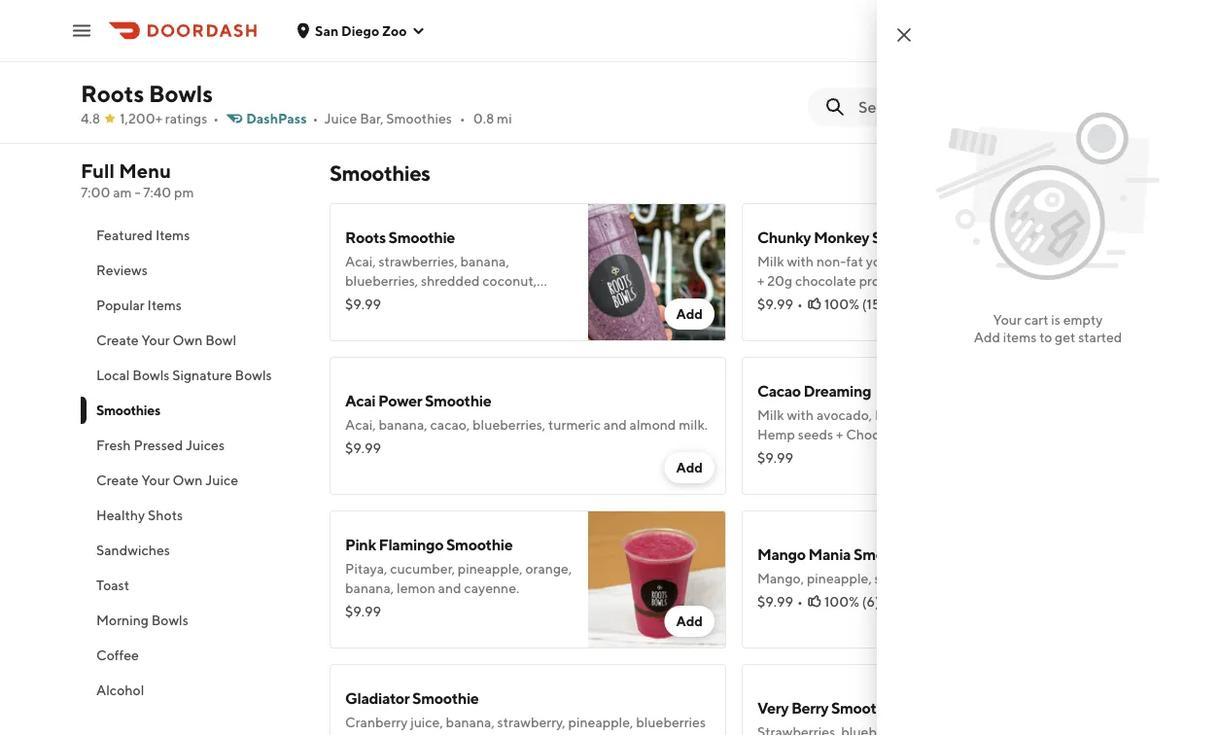 Task type: locate. For each thing, give the bounding box(es) containing it.
bowls right "local"
[[133, 367, 170, 383]]

own inside 'button'
[[173, 332, 203, 348]]

0 horizontal spatial cacao
[[758, 382, 801, 400]]

add button
[[665, 299, 715, 330], [1077, 299, 1127, 330], [665, 452, 715, 483], [665, 606, 715, 637]]

smoothie inside pink flamingo smoothie pitaya, cucumber, pineapple, orange, banana, lemon and cayenne. $9.99
[[446, 535, 513, 554]]

1 vertical spatial protein
[[383, 734, 428, 736]]

acai, down acai on the left of the page
[[345, 417, 376, 433]]

blueberries, right "cacao,"
[[473, 417, 546, 433]]

lemon
[[397, 580, 436, 596]]

+
[[443, 71, 451, 87], [758, 273, 765, 289], [837, 427, 844, 443], [345, 734, 352, 736]]

smoothie for very berry smoothie
[[832, 699, 898, 717]]

cacao dreaming milk with avocado, bananas, spinach, cacao nibs, agave, hemp seeds + chocolate protein $9.99
[[758, 382, 1106, 466]]

with up hemp
[[787, 407, 814, 423]]

1 horizontal spatial base,
[[503, 32, 535, 48]]

1 vertical spatial items
[[147, 297, 182, 313]]

with down chunky
[[787, 253, 814, 269]]

roots
[[81, 79, 144, 107], [345, 228, 386, 247]]

almond inside roots smoothie acai, strawberries, banana, blueberries, shredded coconut, granola and almond milk.
[[420, 292, 467, 308]]

full menu 7:00 am - 7:40 pm
[[81, 160, 194, 200]]

1 horizontal spatial milk.
[[679, 417, 708, 433]]

0 vertical spatial acai,
[[345, 253, 376, 269]]

featured items
[[96, 227, 190, 243]]

bowls
[[149, 79, 213, 107], [133, 367, 170, 383], [235, 367, 272, 383], [151, 612, 188, 628]]

and down 'cucumber,'
[[438, 580, 462, 596]]

2 own from the top
[[173, 472, 203, 488]]

1 vertical spatial roots
[[345, 228, 386, 247]]

0 vertical spatial strawberries,
[[345, 51, 424, 67]]

100%
[[825, 296, 860, 312], [825, 594, 860, 610]]

smoothie up (6)
[[854, 545, 921, 564]]

juice inside button
[[205, 472, 238, 488]]

$9.99 •
[[758, 296, 803, 312], [758, 594, 803, 610]]

smoothie up juice,
[[412, 689, 479, 708]]

create inside button
[[96, 472, 139, 488]]

your down popular items
[[141, 332, 170, 348]]

banana, inside purple moon ube base, white coconut base, granola, banana, strawberries, unsweet coconut, chopped almonds, cacao nibs, chia seeds + honey
[[590, 32, 639, 48]]

7:40
[[143, 184, 172, 200]]

0 horizontal spatial milk.
[[470, 292, 499, 308]]

cacao left nibs
[[1055, 253, 1092, 269]]

2 vertical spatial strawberries,
[[875, 571, 954, 587]]

nibs,
[[345, 71, 374, 87], [1032, 407, 1061, 423]]

create inside 'button'
[[96, 332, 139, 348]]

bowls down toast button
[[151, 612, 188, 628]]

1 vertical spatial strawberries,
[[379, 253, 458, 269]]

bowls inside morning bowls button
[[151, 612, 188, 628]]

1 $9.99 • from the top
[[758, 296, 803, 312]]

milk down chunky
[[758, 253, 785, 269]]

almond right turmeric
[[630, 417, 676, 433]]

1 own from the top
[[173, 332, 203, 348]]

your inside 'button'
[[141, 332, 170, 348]]

create your own bowl button
[[81, 323, 306, 358]]

1 acai, from the top
[[345, 253, 376, 269]]

your inside button
[[141, 472, 170, 488]]

1 with from the top
[[787, 253, 814, 269]]

1 vertical spatial with
[[787, 407, 814, 423]]

coconut, right the shredded
[[483, 273, 537, 289]]

0 vertical spatial milk.
[[470, 292, 499, 308]]

strawberries,
[[345, 51, 424, 67], [379, 253, 458, 269], [875, 571, 954, 587]]

0 vertical spatial almond
[[420, 292, 467, 308]]

smoothie right berry
[[832, 699, 898, 717]]

1 horizontal spatial almond
[[630, 417, 676, 433]]

milk. left hemp
[[679, 417, 708, 433]]

bowl
[[205, 332, 237, 348]]

hemp
[[758, 427, 796, 443]]

+ down chunky
[[758, 273, 765, 289]]

protein inside gladiator smoothie cranberry juice, banana, strawberry, pineapple, blueberries + 20g protein
[[383, 734, 428, 736]]

100% left (6)
[[825, 594, 860, 610]]

strawberries, inside roots smoothie acai, strawberries, banana, blueberries, shredded coconut, granola and almond milk.
[[379, 253, 458, 269]]

0 horizontal spatial nibs,
[[345, 71, 374, 87]]

0 horizontal spatial base,
[[377, 32, 409, 48]]

0 vertical spatial cacao
[[758, 382, 801, 400]]

1 vertical spatial blueberries,
[[473, 417, 546, 433]]

create for create your own juice
[[96, 472, 139, 488]]

your for bowl
[[141, 332, 170, 348]]

2 with from the top
[[787, 407, 814, 423]]

20g down chunky
[[768, 273, 793, 289]]

smoothie inside gladiator smoothie cranberry juice, banana, strawberry, pineapple, blueberries + 20g protein
[[412, 689, 479, 708]]

1 vertical spatial cacao
[[990, 407, 1029, 423]]

your down pressed at the left bottom of the page
[[141, 472, 170, 488]]

juice down juices
[[205, 472, 238, 488]]

0 vertical spatial 100%
[[825, 296, 860, 312]]

2 acai, from the top
[[345, 417, 376, 433]]

and inside pink flamingo smoothie pitaya, cucumber, pineapple, orange, banana, lemon and cayenne. $9.99
[[438, 580, 462, 596]]

pineapple, inside gladiator smoothie cranberry juice, banana, strawberry, pineapple, blueberries + 20g protein
[[569, 714, 634, 731]]

banana, up almonds,
[[590, 32, 639, 48]]

mi
[[497, 110, 512, 126]]

chopped
[[539, 51, 595, 67]]

1 vertical spatial your
[[141, 332, 170, 348]]

0 vertical spatial protein
[[860, 273, 904, 289]]

popular items button
[[81, 288, 306, 323]]

0 horizontal spatial pineapple,
[[458, 561, 523, 577]]

• left 0.8
[[460, 110, 466, 126]]

blueberries, inside acai power smoothie acai, banana, cacao, blueberries, turmeric and almond milk. $9.99 add
[[473, 417, 546, 433]]

your up items
[[994, 312, 1022, 328]]

and right turmeric
[[604, 417, 627, 433]]

bowls for morning bowls
[[151, 612, 188, 628]]

0.8
[[473, 110, 494, 126]]

add inside acai power smoothie acai, banana, cacao, blueberries, turmeric and almond milk. $9.99 add
[[676, 460, 703, 476]]

protein down juice,
[[383, 734, 428, 736]]

banana, inside roots smoothie acai, strawberries, banana, blueberries, shredded coconut, granola and almond milk.
[[461, 253, 509, 269]]

+ down "unsweet"
[[443, 71, 451, 87]]

1 horizontal spatial cacao
[[1055, 253, 1092, 269]]

and inside acai power smoothie acai, banana, cacao, blueberries, turmeric and almond milk. $9.99 add
[[604, 417, 627, 433]]

popular
[[96, 297, 145, 313]]

2 $9.99 • from the top
[[758, 594, 803, 610]]

chocolate
[[796, 273, 857, 289]]

local bowls signature bowls
[[96, 367, 272, 383]]

1 horizontal spatial pineapple,
[[569, 714, 634, 731]]

0 vertical spatial blueberries,
[[345, 273, 418, 289]]

100% down chocolate
[[825, 296, 860, 312]]

seeds
[[405, 71, 441, 87], [798, 427, 834, 443]]

banana, right yogurt,
[[913, 253, 962, 269]]

0 horizontal spatial 20g
[[355, 734, 380, 736]]

pineapple, down "mania"
[[807, 571, 872, 587]]

100% (15)
[[825, 296, 886, 312]]

protein down yogurt,
[[860, 273, 904, 289]]

20g down cranberry
[[355, 734, 380, 736]]

1 vertical spatial cacao
[[1055, 253, 1092, 269]]

$9.99 down acai on the left of the page
[[345, 440, 381, 456]]

cacao inside "chunky monkey smoothie milk with non-fat yogurt, banana, peanut butter, cacao nibs + 20g chocolate protein"
[[1055, 253, 1092, 269]]

+ inside gladiator smoothie cranberry juice, banana, strawberry, pineapple, blueberries + 20g protein
[[345, 734, 352, 736]]

am
[[113, 184, 132, 200]]

0 vertical spatial milk
[[758, 253, 785, 269]]

chocolate
[[846, 427, 911, 443]]

0 vertical spatial items
[[156, 227, 190, 243]]

juice
[[324, 110, 357, 126], [205, 472, 238, 488]]

smoothie up cayenne.
[[446, 535, 513, 554]]

chunky
[[758, 228, 811, 247]]

bowls up ratings on the top left
[[149, 79, 213, 107]]

smoothie
[[389, 228, 455, 247], [873, 228, 939, 247], [425, 392, 492, 410], [446, 535, 513, 554], [854, 545, 921, 564], [412, 689, 479, 708], [832, 699, 898, 717]]

$9.99 down hemp
[[758, 450, 794, 466]]

1 vertical spatial seeds
[[798, 427, 834, 443]]

san diego zoo button
[[296, 22, 426, 38]]

smoothie up the shredded
[[389, 228, 455, 247]]

items up the create your own bowl
[[147, 297, 182, 313]]

0 horizontal spatial seeds
[[405, 71, 441, 87]]

0 vertical spatial seeds
[[405, 71, 441, 87]]

fresh pressed juices button
[[81, 428, 306, 463]]

(15)
[[863, 296, 886, 312]]

smoothie inside acai power smoothie acai, banana, cacao, blueberries, turmeric and almond milk. $9.99 add
[[425, 392, 492, 410]]

almond inside acai power smoothie acai, banana, cacao, blueberries, turmeric and almond milk. $9.99 add
[[630, 417, 676, 433]]

1 horizontal spatial nibs,
[[1032, 407, 1061, 423]]

items up reviews button
[[156, 227, 190, 243]]

bananas,
[[875, 407, 931, 423]]

and
[[394, 292, 418, 308], [604, 417, 627, 433], [1005, 571, 1028, 587], [438, 580, 462, 596]]

0 vertical spatial own
[[173, 332, 203, 348]]

$9.99 down mango,
[[758, 594, 794, 610]]

100% for mania
[[825, 594, 860, 610]]

+ down cranberry
[[345, 734, 352, 736]]

ube
[[345, 32, 374, 48]]

strawberries, inside purple moon ube base, white coconut base, granola, banana, strawberries, unsweet coconut, chopped almonds, cacao nibs, chia seeds + honey
[[345, 51, 424, 67]]

1 horizontal spatial cacao
[[990, 407, 1029, 423]]

seeds inside 'cacao dreaming milk with avocado, bananas, spinach, cacao nibs, agave, hemp seeds + chocolate protein $9.99'
[[798, 427, 834, 443]]

banana,
[[590, 32, 639, 48], [461, 253, 509, 269], [913, 253, 962, 269], [379, 417, 428, 433], [345, 580, 394, 596], [446, 714, 495, 731]]

2 milk from the top
[[758, 407, 785, 423]]

0 vertical spatial cacao
[[656, 51, 692, 67]]

san
[[315, 22, 339, 38]]

own left 'bowl'
[[173, 332, 203, 348]]

0 vertical spatial juice
[[324, 110, 357, 126]]

nibs, left 'agave,'
[[1032, 407, 1061, 423]]

roots smoothie image
[[589, 203, 727, 341]]

honey
[[453, 71, 492, 87]]

nibs
[[1094, 253, 1120, 269]]

base, down moon
[[377, 32, 409, 48]]

roots inside roots smoothie acai, strawberries, banana, blueberries, shredded coconut, granola and almond milk.
[[345, 228, 386, 247]]

milk inside 'cacao dreaming milk with avocado, bananas, spinach, cacao nibs, agave, hemp seeds + chocolate protein $9.99'
[[758, 407, 785, 423]]

items
[[156, 227, 190, 243], [147, 297, 182, 313]]

pineapple, inside pink flamingo smoothie pitaya, cucumber, pineapple, orange, banana, lemon and cayenne. $9.99
[[458, 561, 523, 577]]

+ down 'avocado,'
[[837, 427, 844, 443]]

create down popular
[[96, 332, 139, 348]]

0 vertical spatial roots
[[81, 79, 144, 107]]

1 vertical spatial own
[[173, 472, 203, 488]]

20g inside gladiator smoothie cranberry juice, banana, strawberry, pineapple, blueberries + 20g protein
[[355, 734, 380, 736]]

pineapple, up cayenne.
[[458, 561, 523, 577]]

roots up 4.8
[[81, 79, 144, 107]]

yogurt,
[[867, 253, 910, 269]]

smoothie for chunky monkey smoothie milk with non-fat yogurt, banana, peanut butter, cacao nibs + 20g chocolate protein
[[873, 228, 939, 247]]

1 horizontal spatial 20g
[[768, 273, 793, 289]]

1 vertical spatial acai,
[[345, 417, 376, 433]]

acai, inside acai power smoothie acai, banana, cacao, blueberries, turmeric and almond milk. $9.99 add
[[345, 417, 376, 433]]

granola
[[345, 292, 392, 308]]

dashpass
[[246, 110, 307, 126]]

1 horizontal spatial blueberries,
[[473, 417, 546, 433]]

own
[[173, 332, 203, 348], [173, 472, 203, 488]]

+ inside "chunky monkey smoothie milk with non-fat yogurt, banana, peanut butter, cacao nibs + 20g chocolate protein"
[[758, 273, 765, 289]]

add
[[676, 306, 703, 322], [1089, 306, 1116, 322], [974, 329, 1001, 345], [676, 460, 703, 476], [676, 613, 703, 629]]

1 vertical spatial milk.
[[679, 417, 708, 433]]

featured
[[96, 227, 153, 243]]

coconut
[[449, 32, 500, 48]]

blueberries, up granola
[[345, 273, 418, 289]]

pineapple,
[[458, 561, 523, 577], [807, 571, 872, 587], [569, 714, 634, 731]]

1 milk from the top
[[758, 253, 785, 269]]

1 vertical spatial create
[[96, 472, 139, 488]]

banana, inside gladiator smoothie cranberry juice, banana, strawberry, pineapple, blueberries + 20g protein
[[446, 714, 495, 731]]

full
[[81, 160, 115, 182]]

own down fresh pressed juices 'button'
[[173, 472, 203, 488]]

own inside button
[[173, 472, 203, 488]]

$9.99 down pitaya, at the bottom left of the page
[[345, 604, 381, 620]]

0 vertical spatial create
[[96, 332, 139, 348]]

0 vertical spatial with
[[787, 253, 814, 269]]

0 vertical spatial 20g
[[768, 273, 793, 289]]

juice left bar,
[[324, 110, 357, 126]]

nibs, inside 'cacao dreaming milk with avocado, bananas, spinach, cacao nibs, agave, hemp seeds + chocolate protein $9.99'
[[1032, 407, 1061, 423]]

1 vertical spatial 20g
[[355, 734, 380, 736]]

pineapple, inside mango mania smoothie mango, pineapple, strawberries, banana and orange.
[[807, 571, 872, 587]]

almond
[[420, 292, 467, 308], [630, 417, 676, 433]]

orange.
[[1031, 571, 1078, 587]]

smoothie up yogurt,
[[873, 228, 939, 247]]

and right banana
[[1005, 571, 1028, 587]]

smoothie inside mango mania smoothie mango, pineapple, strawberries, banana and orange.
[[854, 545, 921, 564]]

acai, up granola
[[345, 253, 376, 269]]

cacao,
[[430, 417, 470, 433]]

$9.99
[[345, 296, 381, 312], [758, 296, 794, 312], [345, 440, 381, 456], [758, 450, 794, 466], [758, 594, 794, 610], [345, 604, 381, 620]]

0 vertical spatial coconut,
[[482, 51, 537, 67]]

nibs, left chia
[[345, 71, 374, 87]]

milk up hemp
[[758, 407, 785, 423]]

pineapple, right strawberry,
[[569, 714, 634, 731]]

0 horizontal spatial cacao
[[656, 51, 692, 67]]

seeds inside purple moon ube base, white coconut base, granola, banana, strawberries, unsweet coconut, chopped almonds, cacao nibs, chia seeds + honey
[[405, 71, 441, 87]]

1 vertical spatial milk
[[758, 407, 785, 423]]

items
[[1004, 329, 1037, 345]]

unsweet
[[427, 51, 480, 67]]

smoothies right bar,
[[386, 110, 452, 126]]

$9.99 inside 'cacao dreaming milk with avocado, bananas, spinach, cacao nibs, agave, hemp seeds + chocolate protein $9.99'
[[758, 450, 794, 466]]

1 100% from the top
[[825, 296, 860, 312]]

0 horizontal spatial almond
[[420, 292, 467, 308]]

1 vertical spatial almond
[[630, 417, 676, 433]]

2 vertical spatial your
[[141, 472, 170, 488]]

1 vertical spatial coconut,
[[483, 273, 537, 289]]

0 vertical spatial $9.99 •
[[758, 296, 803, 312]]

avocado,
[[817, 407, 873, 423]]

1 vertical spatial 100%
[[825, 594, 860, 610]]

smoothies up fresh
[[96, 402, 160, 418]]

0 vertical spatial nibs,
[[345, 71, 374, 87]]

smoothie inside "chunky monkey smoothie milk with non-fat yogurt, banana, peanut butter, cacao nibs + 20g chocolate protein"
[[873, 228, 939, 247]]

0 vertical spatial smoothies
[[386, 110, 452, 126]]

nibs, inside purple moon ube base, white coconut base, granola, banana, strawberries, unsweet coconut, chopped almonds, cacao nibs, chia seeds + honey
[[345, 71, 374, 87]]

cacao right spinach,
[[990, 407, 1029, 423]]

banana, right juice,
[[446, 714, 495, 731]]

1,200+
[[120, 110, 163, 126]]

acai power smoothie acai, banana, cacao, blueberries, turmeric and almond milk. $9.99 add
[[345, 392, 708, 476]]

1 vertical spatial nibs,
[[1032, 407, 1061, 423]]

0 vertical spatial your
[[994, 312, 1022, 328]]

1 horizontal spatial roots
[[345, 228, 386, 247]]

1 horizontal spatial seeds
[[798, 427, 834, 443]]

moon
[[394, 6, 434, 25]]

base, left the granola,
[[503, 32, 535, 48]]

mania
[[809, 545, 851, 564]]

2 create from the top
[[96, 472, 139, 488]]

fresh
[[96, 437, 131, 453]]

bowls for roots bowls
[[149, 79, 213, 107]]

0 horizontal spatial juice
[[205, 472, 238, 488]]

0 horizontal spatial roots
[[81, 79, 144, 107]]

and right granola
[[394, 292, 418, 308]]

$9.99 inside pink flamingo smoothie pitaya, cucumber, pineapple, orange, banana, lemon and cayenne. $9.99
[[345, 604, 381, 620]]

pink flamingo smoothie image
[[589, 511, 727, 649]]

strawberries, up (6)
[[875, 571, 954, 587]]

4.8
[[81, 110, 100, 126]]

morning bowls
[[96, 612, 188, 628]]

seeds right chia
[[405, 71, 441, 87]]

1 vertical spatial $9.99 •
[[758, 594, 803, 610]]

strawberries, up the shredded
[[379, 253, 458, 269]]

milk. down the shredded
[[470, 292, 499, 308]]

seeds down 'avocado,'
[[798, 427, 834, 443]]

smoothies down bar,
[[330, 161, 430, 186]]

banana, inside acai power smoothie acai, banana, cacao, blueberries, turmeric and almond milk. $9.99 add
[[379, 417, 428, 433]]

items for featured items
[[156, 227, 190, 243]]

0 horizontal spatial protein
[[383, 734, 428, 736]]

mango,
[[758, 571, 805, 587]]

2 horizontal spatial pineapple,
[[807, 571, 872, 587]]

1 create from the top
[[96, 332, 139, 348]]

$9.99 down chunky
[[758, 296, 794, 312]]

1 vertical spatial juice
[[205, 472, 238, 488]]

cacao up hemp
[[758, 382, 801, 400]]

menu
[[119, 160, 171, 182]]

cacao right almonds,
[[656, 51, 692, 67]]

2 100% from the top
[[825, 594, 860, 610]]

healthy shots
[[96, 507, 183, 523]]

$9.99 • down chocolate
[[758, 296, 803, 312]]

coconut, down coconut
[[482, 51, 537, 67]]

$9.99 • down mango,
[[758, 594, 803, 610]]

butter,
[[1011, 253, 1053, 269]]

banana, down "power"
[[379, 417, 428, 433]]

0 horizontal spatial blueberries,
[[345, 273, 418, 289]]

-
[[135, 184, 141, 200]]

almond down the shredded
[[420, 292, 467, 308]]

roots up granola
[[345, 228, 386, 247]]

banana, up the shredded
[[461, 253, 509, 269]]

banana, down pitaya, at the bottom left of the page
[[345, 580, 394, 596]]

1 horizontal spatial protein
[[860, 273, 904, 289]]

cacao
[[758, 382, 801, 400], [990, 407, 1029, 423]]

strawberry,
[[498, 714, 566, 731]]

strawberries, up chia
[[345, 51, 424, 67]]

acai,
[[345, 253, 376, 269], [345, 417, 376, 433]]

create up healthy
[[96, 472, 139, 488]]

reviews button
[[81, 253, 306, 288]]

smoothie up "cacao,"
[[425, 392, 492, 410]]



Task type: describe. For each thing, give the bounding box(es) containing it.
1 base, from the left
[[377, 32, 409, 48]]

1 vertical spatial smoothies
[[330, 161, 430, 186]]

and inside mango mania smoothie mango, pineapple, strawberries, banana and orange.
[[1005, 571, 1028, 587]]

milk inside "chunky monkey smoothie milk with non-fat yogurt, banana, peanut butter, cacao nibs + 20g chocolate protein"
[[758, 253, 785, 269]]

$9.99 up acai on the left of the page
[[345, 296, 381, 312]]

peanut
[[965, 253, 1009, 269]]

turmeric
[[549, 417, 601, 433]]

diego
[[342, 22, 380, 38]]

coconut, inside purple moon ube base, white coconut base, granola, banana, strawberries, unsweet coconut, chopped almonds, cacao nibs, chia seeds + honey
[[482, 51, 537, 67]]

2 base, from the left
[[503, 32, 535, 48]]

protein inside "chunky monkey smoothie milk with non-fat yogurt, banana, peanut butter, cacao nibs + 20g chocolate protein"
[[860, 273, 904, 289]]

20g inside "chunky monkey smoothie milk with non-fat yogurt, banana, peanut butter, cacao nibs + 20g chocolate protein"
[[768, 273, 793, 289]]

create for create your own bowl
[[96, 332, 139, 348]]

open menu image
[[70, 19, 93, 42]]

juice bar, smoothies • 0.8 mi
[[324, 110, 512, 126]]

is
[[1052, 312, 1061, 328]]

ratings
[[165, 110, 207, 126]]

shots
[[148, 507, 183, 523]]

coconut, inside roots smoothie acai, strawberries, banana, blueberries, shredded coconut, granola and almond milk.
[[483, 273, 537, 289]]

orange,
[[526, 561, 572, 577]]

alcohol button
[[81, 673, 306, 708]]

your inside your cart is empty add items to get started
[[994, 312, 1022, 328]]

pressed
[[134, 437, 183, 453]]

• right dashpass
[[313, 110, 318, 126]]

own for juice
[[173, 472, 203, 488]]

berry
[[792, 699, 829, 717]]

to
[[1040, 329, 1053, 345]]

acai, inside roots smoothie acai, strawberries, banana, blueberries, shredded coconut, granola and almond milk.
[[345, 253, 376, 269]]

flamingo
[[379, 535, 444, 554]]

healthy shots button
[[81, 498, 306, 533]]

local bowls signature bowls button
[[81, 358, 306, 393]]

smoothie inside roots smoothie acai, strawberries, banana, blueberries, shredded coconut, granola and almond milk.
[[389, 228, 455, 247]]

shredded
[[421, 273, 480, 289]]

mango mania smoothie mango, pineapple, strawberries, banana and orange.
[[758, 545, 1078, 587]]

with inside 'cacao dreaming milk with avocado, bananas, spinach, cacao nibs, agave, hemp seeds + chocolate protein $9.99'
[[787, 407, 814, 423]]

featured items button
[[81, 218, 306, 253]]

monkey
[[814, 228, 870, 247]]

your cart is empty add items to get started
[[974, 312, 1123, 345]]

own for bowl
[[173, 332, 203, 348]]

2 vertical spatial smoothies
[[96, 402, 160, 418]]

dashpass •
[[246, 110, 318, 126]]

bar,
[[360, 110, 384, 126]]

cayenne.
[[464, 580, 520, 596]]

morning
[[96, 612, 149, 628]]

cranberry
[[345, 714, 408, 731]]

sandwiches button
[[81, 533, 306, 568]]

$9.99 inside acai power smoothie acai, banana, cacao, blueberries, turmeric and almond milk. $9.99 add
[[345, 440, 381, 456]]

100% (6)
[[825, 594, 880, 610]]

cart
[[1025, 312, 1049, 328]]

pink
[[345, 535, 376, 554]]

$9.99 • for mango
[[758, 594, 803, 610]]

san diego zoo
[[315, 22, 407, 38]]

zoo
[[382, 22, 407, 38]]

add inside your cart is empty add items to get started
[[974, 329, 1001, 345]]

• right ratings on the top left
[[213, 110, 219, 126]]

chunky monkey smoothie milk with non-fat yogurt, banana, peanut butter, cacao nibs + 20g chocolate protein
[[758, 228, 1120, 289]]

roots for roots smoothie acai, strawberries, banana, blueberries, shredded coconut, granola and almond milk.
[[345, 228, 386, 247]]

+ inside 'cacao dreaming milk with avocado, bananas, spinach, cacao nibs, agave, hemp seeds + chocolate protein $9.99'
[[837, 427, 844, 443]]

1 horizontal spatial juice
[[324, 110, 357, 126]]

Item Search search field
[[859, 96, 1124, 118]]

dreaming
[[804, 382, 872, 400]]

smoothie for pink flamingo smoothie pitaya, cucumber, pineapple, orange, banana, lemon and cayenne. $9.99
[[446, 535, 513, 554]]

almonds,
[[597, 51, 653, 67]]

sandwiches
[[96, 542, 170, 558]]

healthy
[[96, 507, 145, 523]]

$9.99 • for chunky
[[758, 296, 803, 312]]

fat
[[847, 253, 864, 269]]

power
[[378, 392, 422, 410]]

smoothie for mango mania smoothie mango, pineapple, strawberries, banana and orange.
[[854, 545, 921, 564]]

roots smoothie acai, strawberries, banana, blueberries, shredded coconut, granola and almond milk.
[[345, 228, 537, 308]]

local
[[96, 367, 130, 383]]

signature
[[172, 367, 232, 383]]

milk. inside acai power smoothie acai, banana, cacao, blueberries, turmeric and almond milk. $9.99 add
[[679, 417, 708, 433]]

with inside "chunky monkey smoothie milk with non-fat yogurt, banana, peanut butter, cacao nibs + 20g chocolate protein"
[[787, 253, 814, 269]]

juice,
[[411, 714, 443, 731]]

granola,
[[538, 32, 587, 48]]

started
[[1079, 329, 1123, 345]]

• down chocolate
[[798, 296, 803, 312]]

bowls down 'bowl'
[[235, 367, 272, 383]]

empty
[[1064, 312, 1104, 328]]

very berry smoothie
[[758, 699, 898, 717]]

spinach,
[[934, 407, 987, 423]]

and inside roots smoothie acai, strawberries, banana, blueberries, shredded coconut, granola and almond milk.
[[394, 292, 418, 308]]

your for juice
[[141, 472, 170, 488]]

close image
[[893, 23, 916, 47]]

bowls for local bowls signature bowls
[[133, 367, 170, 383]]

7:00
[[81, 184, 110, 200]]

non-
[[817, 253, 847, 269]]

100% for monkey
[[825, 296, 860, 312]]

mango
[[758, 545, 806, 564]]

white
[[412, 32, 446, 48]]

pitaya,
[[345, 561, 388, 577]]

create your own juice button
[[81, 463, 306, 498]]

strawberries, inside mango mania smoothie mango, pineapple, strawberries, banana and orange.
[[875, 571, 954, 587]]

pink flamingo smoothie pitaya, cucumber, pineapple, orange, banana, lemon and cayenne. $9.99
[[345, 535, 572, 620]]

pm
[[174, 184, 194, 200]]

roots for roots bowls
[[81, 79, 144, 107]]

items for popular items
[[147, 297, 182, 313]]

smoothie for acai power smoothie acai, banana, cacao, blueberries, turmeric and almond milk. $9.99 add
[[425, 392, 492, 410]]

blueberries, inside roots smoothie acai, strawberries, banana, blueberries, shredded coconut, granola and almond milk.
[[345, 273, 418, 289]]

protein
[[914, 427, 959, 443]]

banana, inside pink flamingo smoothie pitaya, cucumber, pineapple, orange, banana, lemon and cayenne. $9.99
[[345, 580, 394, 596]]

fresh pressed juices
[[96, 437, 225, 453]]

banana, inside "chunky monkey smoothie milk with non-fat yogurt, banana, peanut butter, cacao nibs + 20g chocolate protein"
[[913, 253, 962, 269]]

milk. inside roots smoothie acai, strawberries, banana, blueberries, shredded coconut, granola and almond milk.
[[470, 292, 499, 308]]

coffee
[[96, 647, 139, 663]]

very
[[758, 699, 789, 717]]

purple
[[345, 6, 391, 25]]

• down mango,
[[798, 594, 803, 610]]

juices
[[186, 437, 225, 453]]

alcohol
[[96, 682, 144, 698]]

(6)
[[863, 594, 880, 610]]

+ inside purple moon ube base, white coconut base, granola, banana, strawberries, unsweet coconut, chopped almonds, cacao nibs, chia seeds + honey
[[443, 71, 451, 87]]

cacao inside purple moon ube base, white coconut base, granola, banana, strawberries, unsweet coconut, chopped almonds, cacao nibs, chia seeds + honey
[[656, 51, 692, 67]]

create your own juice
[[96, 472, 238, 488]]

popular items
[[96, 297, 182, 313]]



Task type: vqa. For each thing, say whether or not it's contained in the screenshot.
the right Juice
yes



